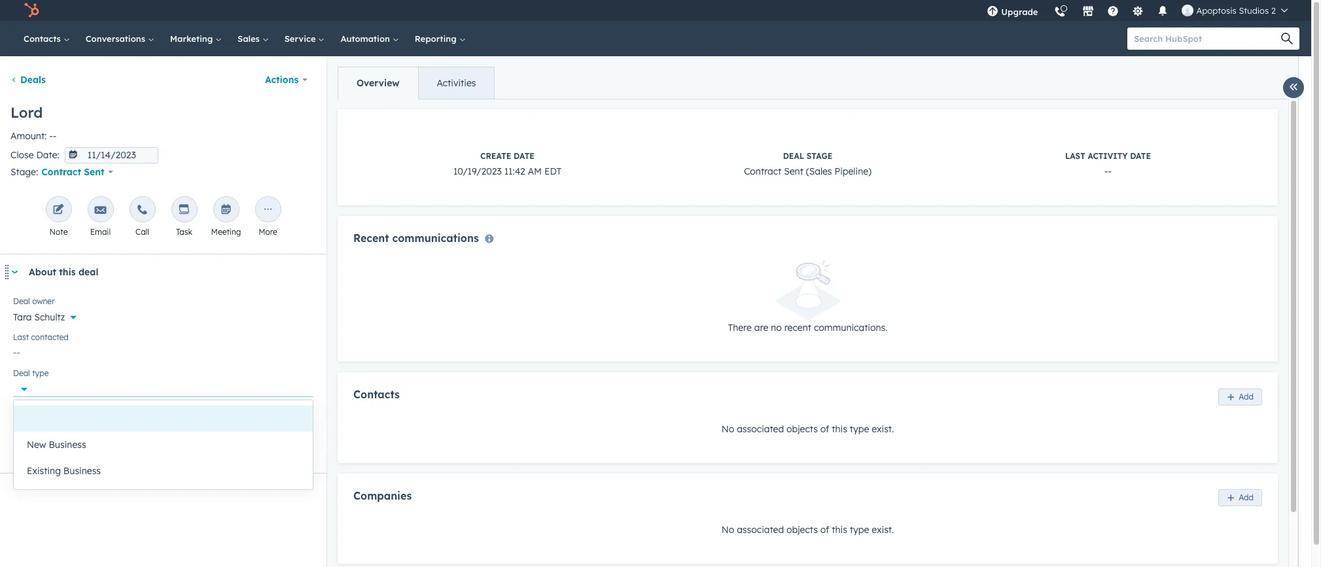 Task type: locate. For each thing, give the bounding box(es) containing it.
1 add button from the top
[[1219, 388, 1263, 406]]

date inside last activity date --
[[1131, 151, 1151, 161]]

2 vertical spatial this
[[832, 524, 848, 536]]

0 vertical spatial business
[[49, 439, 86, 451]]

0 vertical spatial associated
[[737, 423, 784, 435]]

2 add button from the top
[[1219, 490, 1263, 507]]

this for companies
[[832, 524, 848, 536]]

hubspot link
[[16, 3, 49, 18]]

0 horizontal spatial sent
[[84, 166, 104, 178]]

reporting link
[[407, 21, 474, 56]]

11:42
[[504, 166, 525, 177]]

there are no recent communications.
[[728, 322, 888, 334]]

of for companies
[[821, 524, 830, 536]]

1 objects from the top
[[787, 423, 818, 435]]

date inside create date 10/19/2023 11:42 am edt
[[514, 151, 535, 161]]

help button
[[1103, 0, 1125, 21]]

add button
[[1219, 388, 1263, 406], [1219, 490, 1263, 507]]

2 date from the left
[[1131, 151, 1151, 161]]

deal down last contacted
[[13, 369, 30, 378]]

0 vertical spatial of
[[821, 423, 830, 435]]

overview link
[[338, 67, 418, 99]]

contract sent button
[[38, 164, 122, 181]]

1 horizontal spatial sent
[[784, 166, 804, 177]]

email
[[90, 227, 111, 237]]

date
[[514, 151, 535, 161], [1131, 151, 1151, 161]]

2 of from the top
[[821, 524, 830, 536]]

exist. for contacts
[[872, 423, 894, 435]]

sent inside popup button
[[84, 166, 104, 178]]

1 exist. from the top
[[872, 423, 894, 435]]

0 horizontal spatial contract
[[41, 166, 81, 178]]

1 vertical spatial associated
[[737, 524, 784, 536]]

deal left stage
[[783, 151, 805, 161]]

1 no from the top
[[722, 423, 735, 435]]

contract inside deal stage contract sent (sales pipeline)
[[744, 166, 782, 177]]

owner
[[32, 297, 55, 306]]

more image
[[262, 204, 274, 217]]

upgrade
[[1002, 7, 1038, 17]]

contacts link
[[16, 21, 78, 56]]

note image
[[53, 204, 64, 217]]

last left activity
[[1066, 151, 1086, 161]]

(sales
[[806, 166, 832, 177]]

1 horizontal spatial contacts
[[353, 388, 400, 401]]

2 exist. from the top
[[872, 524, 894, 536]]

2 add from the top
[[1239, 493, 1254, 503]]

add button for companies
[[1219, 490, 1263, 507]]

2 vertical spatial deal
[[13, 369, 30, 378]]

deal inside deal stage contract sent (sales pipeline)
[[783, 151, 805, 161]]

type
[[32, 369, 49, 378], [850, 423, 869, 435], [850, 524, 869, 536]]

no associated objects of this type exist.
[[722, 423, 894, 435], [722, 524, 894, 536]]

1 of from the top
[[821, 423, 830, 435]]

deal owner
[[13, 297, 55, 306]]

1 associated from the top
[[737, 423, 784, 435]]

recent
[[785, 322, 812, 334]]

no
[[722, 423, 735, 435], [722, 524, 735, 536]]

apoptosis
[[1197, 5, 1237, 16]]

0 horizontal spatial contacts
[[24, 33, 63, 44]]

search button
[[1275, 27, 1300, 50]]

0 vertical spatial objects
[[787, 423, 818, 435]]

this
[[59, 267, 76, 278], [832, 423, 848, 435], [832, 524, 848, 536]]

1 no associated objects of this type exist. from the top
[[722, 423, 894, 435]]

0 vertical spatial add button
[[1219, 388, 1263, 406]]

hubspot image
[[24, 3, 39, 18]]

1 vertical spatial exist.
[[872, 524, 894, 536]]

last down tara
[[13, 333, 29, 342]]

0 horizontal spatial date
[[514, 151, 535, 161]]

contract sent
[[41, 166, 104, 178]]

new business button
[[14, 432, 313, 458]]

lord
[[10, 103, 43, 122]]

stage:
[[10, 166, 38, 178]]

contract inside contract sent popup button
[[41, 166, 81, 178]]

objects for contacts
[[787, 423, 818, 435]]

1 vertical spatial add button
[[1219, 490, 1263, 507]]

last activity date --
[[1066, 151, 1151, 177]]

business inside button
[[49, 439, 86, 451]]

0 vertical spatial no
[[722, 423, 735, 435]]

activity
[[1088, 151, 1128, 161]]

2 objects from the top
[[787, 524, 818, 536]]

1 vertical spatial no associated objects of this type exist.
[[722, 524, 894, 536]]

new business
[[27, 439, 86, 451]]

schultz
[[34, 312, 65, 323]]

navigation
[[338, 67, 495, 99]]

associated
[[737, 423, 784, 435], [737, 524, 784, 536]]

marketplaces button
[[1075, 0, 1103, 21]]

task
[[176, 227, 192, 237]]

0 vertical spatial no associated objects of this type exist.
[[722, 423, 894, 435]]

0 vertical spatial this
[[59, 267, 76, 278]]

date right activity
[[1131, 151, 1151, 161]]

0 vertical spatial deal
[[783, 151, 805, 161]]

business down view
[[63, 465, 101, 477]]

this inside dropdown button
[[59, 267, 76, 278]]

objects
[[787, 423, 818, 435], [787, 524, 818, 536]]

1 vertical spatial no
[[722, 524, 735, 536]]

menu
[[979, 0, 1296, 26]]

last inside last activity date --
[[1066, 151, 1086, 161]]

navigation containing overview
[[338, 67, 495, 99]]

contacts
[[24, 33, 63, 44], [353, 388, 400, 401]]

search image
[[1282, 33, 1293, 45]]

2 associated from the top
[[737, 524, 784, 536]]

1 horizontal spatial contract
[[744, 166, 782, 177]]

date up 11:42
[[514, 151, 535, 161]]

list box
[[14, 401, 313, 490]]

deal up tara
[[13, 297, 30, 306]]

create date 10/19/2023 11:42 am edt
[[454, 151, 562, 177]]

studios
[[1239, 5, 1269, 16]]

business for new business
[[49, 439, 86, 451]]

menu containing apoptosis studios 2
[[979, 0, 1296, 26]]

1 vertical spatial deal
[[13, 297, 30, 306]]

Search HubSpot search field
[[1128, 27, 1288, 50]]

close
[[10, 149, 34, 161]]

contacted
[[31, 333, 69, 342]]

amount : --
[[10, 130, 56, 142]]

no associated objects of this type exist. for companies
[[722, 524, 894, 536]]

conversations link
[[78, 21, 162, 56]]

overview
[[357, 77, 400, 89]]

1 vertical spatial of
[[821, 524, 830, 536]]

contract left (sales
[[744, 166, 782, 177]]

last
[[1066, 151, 1086, 161], [13, 333, 29, 342]]

1 vertical spatial contacts
[[353, 388, 400, 401]]

business inside button
[[63, 465, 101, 477]]

no for companies
[[722, 524, 735, 536]]

settings image
[[1133, 6, 1144, 18]]

2 vertical spatial type
[[850, 524, 869, 536]]

sent down the "mm/dd/yyyy" 'text field'
[[84, 166, 104, 178]]

automation link
[[333, 21, 407, 56]]

Last contacted text field
[[13, 340, 314, 361]]

1 horizontal spatial last
[[1066, 151, 1086, 161]]

2 no from the top
[[722, 524, 735, 536]]

communications
[[392, 232, 479, 245]]

business up existing business
[[49, 439, 86, 451]]

0 vertical spatial add
[[1239, 392, 1254, 402]]

exist.
[[872, 423, 894, 435], [872, 524, 894, 536]]

MM/DD/YYYY text field
[[65, 147, 158, 164]]

business
[[49, 439, 86, 451], [63, 465, 101, 477]]

service
[[285, 33, 318, 44]]

1 vertical spatial business
[[63, 465, 101, 477]]

conversations
[[86, 33, 148, 44]]

1 horizontal spatial date
[[1131, 151, 1151, 161]]

note
[[49, 227, 68, 237]]

2 no associated objects of this type exist. from the top
[[722, 524, 894, 536]]

1 add from the top
[[1239, 392, 1254, 402]]

new
[[27, 439, 46, 451]]

last for last contacted
[[13, 333, 29, 342]]

type for contacts
[[850, 423, 869, 435]]

tara schultz
[[13, 312, 65, 323]]

0 vertical spatial type
[[32, 369, 49, 378]]

sales
[[238, 33, 262, 44]]

activities
[[437, 77, 476, 89]]

tara schultz button
[[13, 304, 314, 326]]

1 vertical spatial last
[[13, 333, 29, 342]]

1 vertical spatial this
[[832, 423, 848, 435]]

are
[[755, 322, 769, 334]]

properties
[[105, 442, 143, 452]]

service link
[[277, 21, 333, 56]]

0 vertical spatial last
[[1066, 151, 1086, 161]]

-
[[49, 130, 53, 142], [53, 130, 56, 142], [1105, 166, 1109, 177], [1109, 166, 1112, 177]]

1 vertical spatial add
[[1239, 493, 1254, 503]]

contract down date:
[[41, 166, 81, 178]]

of for contacts
[[821, 423, 830, 435]]

deal
[[783, 151, 805, 161], [13, 297, 30, 306], [13, 369, 30, 378]]

0 vertical spatial exist.
[[872, 423, 894, 435]]

0 horizontal spatial last
[[13, 333, 29, 342]]

activities link
[[418, 67, 495, 99]]

1 vertical spatial type
[[850, 423, 869, 435]]

more
[[259, 227, 277, 237]]

add for companies
[[1239, 493, 1254, 503]]

this for contacts
[[832, 423, 848, 435]]

automation
[[341, 33, 393, 44]]

about this deal
[[29, 267, 98, 278]]

contract
[[744, 166, 782, 177], [41, 166, 81, 178]]

sent left (sales
[[784, 166, 804, 177]]

1 vertical spatial objects
[[787, 524, 818, 536]]

recent communications
[[353, 232, 479, 245]]

amount
[[10, 130, 45, 142]]

associated for companies
[[737, 524, 784, 536]]

1 date from the left
[[514, 151, 535, 161]]



Task type: vqa. For each thing, say whether or not it's contained in the screenshot.
this in Dropdown Button
yes



Task type: describe. For each thing, give the bounding box(es) containing it.
existing
[[27, 465, 61, 477]]

email image
[[95, 204, 106, 217]]

exist. for companies
[[872, 524, 894, 536]]

priority
[[13, 414, 40, 424]]

actions button
[[257, 67, 316, 93]]

last contacted
[[13, 333, 69, 342]]

calling icon button
[[1050, 1, 1072, 20]]

business for existing business
[[63, 465, 101, 477]]

last for last activity date --
[[1066, 151, 1086, 161]]

pipeline)
[[835, 166, 872, 177]]

list box containing new business
[[14, 401, 313, 490]]

:
[[45, 130, 47, 142]]

meeting image
[[220, 204, 232, 217]]

apoptosis studios 2
[[1197, 5, 1276, 16]]

deals link
[[10, 74, 46, 86]]

marketplaces image
[[1083, 6, 1095, 18]]

there
[[728, 322, 752, 334]]

tara schultz image
[[1182, 5, 1194, 16]]

close date:
[[10, 149, 59, 161]]

deal
[[79, 267, 98, 278]]

deal stage contract sent (sales pipeline)
[[744, 151, 872, 177]]

marketing
[[170, 33, 215, 44]]

deal type
[[13, 369, 49, 378]]

help image
[[1108, 6, 1120, 18]]

no for contacts
[[722, 423, 735, 435]]

deals
[[20, 74, 46, 86]]

sales link
[[230, 21, 277, 56]]

view all properties
[[74, 442, 143, 452]]

objects for companies
[[787, 524, 818, 536]]

caret image
[[10, 271, 18, 274]]

existing business
[[27, 465, 101, 477]]

view all properties link
[[63, 437, 154, 458]]

tara
[[13, 312, 32, 323]]

reporting
[[415, 33, 459, 44]]

about
[[29, 267, 56, 278]]

apoptosis studios 2 button
[[1175, 0, 1296, 21]]

add button for contacts
[[1219, 388, 1263, 406]]

companies
[[353, 489, 412, 502]]

stage
[[807, 151, 833, 161]]

existing business button
[[14, 458, 313, 484]]

10/19/2023
[[454, 166, 502, 177]]

no
[[771, 322, 782, 334]]

sent inside deal stage contract sent (sales pipeline)
[[784, 166, 804, 177]]

upgrade image
[[987, 6, 999, 18]]

deal for deal owner
[[13, 297, 30, 306]]

actions
[[265, 74, 299, 86]]

about this deal button
[[0, 255, 314, 290]]

deal for deal type
[[13, 369, 30, 378]]

notifications image
[[1158, 6, 1169, 18]]

type for companies
[[850, 524, 869, 536]]

date:
[[36, 149, 59, 161]]

2
[[1272, 5, 1276, 16]]

settings link
[[1125, 0, 1152, 21]]

call image
[[136, 204, 148, 217]]

deal for deal stage contract sent (sales pipeline)
[[783, 151, 805, 161]]

calling icon image
[[1055, 7, 1067, 18]]

edt
[[545, 166, 562, 177]]

0 vertical spatial contacts
[[24, 33, 63, 44]]

add for contacts
[[1239, 392, 1254, 402]]

no associated objects of this type exist. for contacts
[[722, 423, 894, 435]]

create
[[481, 151, 511, 161]]

am
[[528, 166, 542, 177]]

call
[[136, 227, 149, 237]]

notifications button
[[1152, 0, 1175, 21]]

marketing link
[[162, 21, 230, 56]]

view
[[74, 442, 92, 452]]

task image
[[178, 204, 190, 217]]

associated for contacts
[[737, 423, 784, 435]]

recent
[[353, 232, 389, 245]]

all
[[94, 442, 103, 452]]

meeting
[[211, 227, 241, 237]]

communications.
[[814, 322, 888, 334]]



